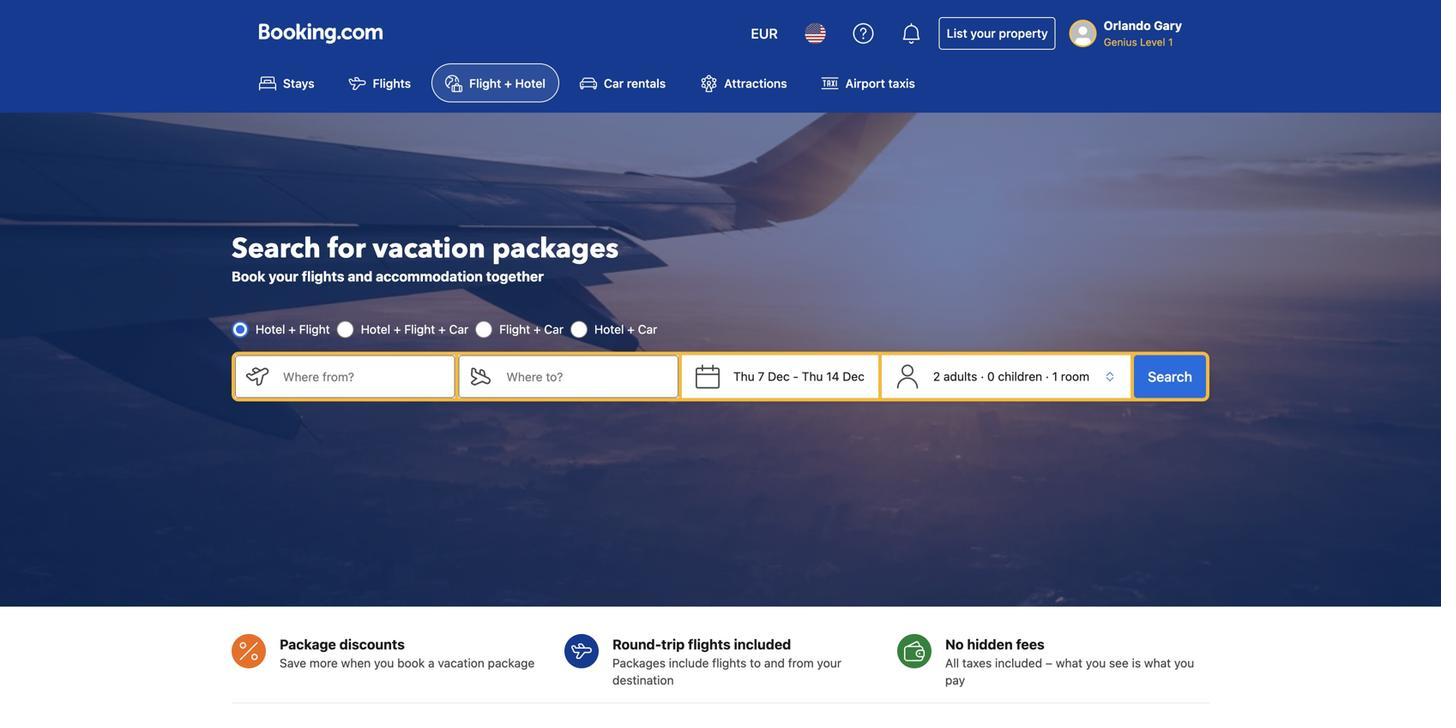 Task type: describe. For each thing, give the bounding box(es) containing it.
flight + hotel
[[469, 76, 546, 90]]

round-trip flights included packages include flights to and from your destination
[[613, 637, 842, 688]]

14
[[826, 370, 839, 384]]

gary
[[1154, 18, 1182, 33]]

room
[[1061, 370, 1090, 384]]

+ for flight + car
[[534, 323, 541, 337]]

package
[[488, 657, 535, 671]]

1 dec from the left
[[768, 370, 790, 384]]

attractions
[[724, 76, 787, 90]]

+ for hotel + flight
[[288, 323, 296, 337]]

eur
[[751, 25, 778, 42]]

for
[[328, 231, 366, 268]]

include
[[669, 657, 709, 671]]

stays
[[283, 76, 315, 90]]

no hidden fees all taxes included – what you see is what you pay
[[945, 637, 1194, 688]]

taxis
[[888, 76, 915, 90]]

hotel + flight
[[256, 323, 330, 337]]

2 what from the left
[[1144, 657, 1171, 671]]

attractions link
[[687, 63, 801, 102]]

package
[[280, 637, 336, 653]]

pay
[[945, 674, 965, 688]]

7
[[758, 370, 765, 384]]

you inside package discounts save more when you book a vacation package
[[374, 657, 394, 671]]

packages
[[492, 231, 619, 268]]

hotel for hotel + car
[[595, 323, 624, 337]]

eur button
[[741, 13, 788, 54]]

1 what from the left
[[1056, 657, 1083, 671]]

save
[[280, 657, 306, 671]]

+ for hotel + car
[[627, 323, 635, 337]]

level
[[1140, 36, 1166, 48]]

hotel + flight + car
[[361, 323, 469, 337]]

airport taxis link
[[808, 63, 929, 102]]

flights for trip
[[712, 657, 747, 671]]

1 · from the left
[[981, 370, 984, 384]]

when
[[341, 657, 371, 671]]

destination
[[613, 674, 674, 688]]

+ for flight + hotel
[[504, 76, 512, 90]]

hotel for hotel + flight
[[256, 323, 285, 337]]

genius
[[1104, 36, 1137, 48]]

2 · from the left
[[1046, 370, 1049, 384]]

vacation inside search for vacation packages book your flights and accommodation together
[[373, 231, 485, 268]]

a
[[428, 657, 435, 671]]

rentals
[[627, 76, 666, 90]]

children
[[998, 370, 1042, 384]]

is
[[1132, 657, 1141, 671]]

included inside round-trip flights included packages include flights to and from your destination
[[734, 637, 791, 653]]

included inside no hidden fees all taxes included – what you see is what you pay
[[995, 657, 1043, 671]]

list
[[947, 26, 967, 40]]

Where to? field
[[493, 356, 679, 399]]

flights
[[373, 76, 411, 90]]

2 adults · 0 children · 1 room
[[933, 370, 1090, 384]]

-
[[793, 370, 799, 384]]

your inside list your property link
[[971, 26, 996, 40]]

1 inside orlando gary genius level 1
[[1168, 36, 1173, 48]]



Task type: vqa. For each thing, say whether or not it's contained in the screenshot.
vacation
yes



Task type: locate. For each thing, give the bounding box(es) containing it.
trip
[[661, 637, 685, 653]]

hotel
[[515, 76, 546, 90], [256, 323, 285, 337], [361, 323, 390, 337], [595, 323, 624, 337]]

0 horizontal spatial 1
[[1052, 370, 1058, 384]]

0 horizontal spatial dec
[[768, 370, 790, 384]]

no
[[945, 637, 964, 653]]

accommodation
[[376, 269, 483, 285]]

list your property
[[947, 26, 1048, 40]]

and right to
[[764, 657, 785, 671]]

dec right 14
[[843, 370, 865, 384]]

flights left to
[[712, 657, 747, 671]]

1 vertical spatial and
[[764, 657, 785, 671]]

vacation right a
[[438, 657, 485, 671]]

1 horizontal spatial included
[[995, 657, 1043, 671]]

vacation inside package discounts save more when you book a vacation package
[[438, 657, 485, 671]]

orlando gary genius level 1
[[1104, 18, 1182, 48]]

0 vertical spatial flights
[[302, 269, 344, 285]]

booking.com online hotel reservations image
[[259, 23, 383, 44]]

0 vertical spatial your
[[971, 26, 996, 40]]

car rentals
[[604, 76, 666, 90]]

package discounts save more when you book a vacation package
[[280, 637, 535, 671]]

flights
[[302, 269, 344, 285], [688, 637, 731, 653], [712, 657, 747, 671]]

you down discounts
[[374, 657, 394, 671]]

thu left "7"
[[733, 370, 755, 384]]

2 horizontal spatial you
[[1174, 657, 1194, 671]]

and down for in the left top of the page
[[348, 269, 373, 285]]

discounts
[[339, 637, 405, 653]]

1 horizontal spatial search
[[1148, 369, 1192, 385]]

hidden
[[967, 637, 1013, 653]]

1 down gary
[[1168, 36, 1173, 48]]

your inside search for vacation packages book your flights and accommodation together
[[269, 269, 299, 285]]

your right book
[[269, 269, 299, 285]]

flights inside search for vacation packages book your flights and accommodation together
[[302, 269, 344, 285]]

included up to
[[734, 637, 791, 653]]

2 thu from the left
[[802, 370, 823, 384]]

search
[[232, 231, 321, 268], [1148, 369, 1192, 385]]

2 vertical spatial flights
[[712, 657, 747, 671]]

round-
[[613, 637, 661, 653]]

more
[[310, 657, 338, 671]]

0
[[987, 370, 995, 384]]

0 horizontal spatial ·
[[981, 370, 984, 384]]

what right is
[[1144, 657, 1171, 671]]

2 vertical spatial your
[[817, 657, 842, 671]]

0 vertical spatial and
[[348, 269, 373, 285]]

you right is
[[1174, 657, 1194, 671]]

hotel inside flight + hotel link
[[515, 76, 546, 90]]

vacation
[[373, 231, 485, 268], [438, 657, 485, 671]]

included down fees
[[995, 657, 1043, 671]]

search button
[[1134, 356, 1206, 399]]

0 horizontal spatial search
[[232, 231, 321, 268]]

to
[[750, 657, 761, 671]]

book
[[397, 657, 425, 671]]

car
[[604, 76, 624, 90], [449, 323, 469, 337], [544, 323, 564, 337], [638, 323, 657, 337]]

packages
[[613, 657, 666, 671]]

your inside round-trip flights included packages include flights to and from your destination
[[817, 657, 842, 671]]

flights for for
[[302, 269, 344, 285]]

book
[[232, 269, 265, 285]]

you left see
[[1086, 657, 1106, 671]]

hotel + car
[[595, 323, 657, 337]]

orlando
[[1104, 18, 1151, 33]]

what right –
[[1056, 657, 1083, 671]]

and
[[348, 269, 373, 285], [764, 657, 785, 671]]

adults
[[944, 370, 977, 384]]

list your property link
[[939, 17, 1056, 50]]

1 you from the left
[[374, 657, 394, 671]]

1 horizontal spatial ·
[[1046, 370, 1049, 384]]

what
[[1056, 657, 1083, 671], [1144, 657, 1171, 671]]

0 vertical spatial 1
[[1168, 36, 1173, 48]]

2
[[933, 370, 940, 384]]

stays link
[[245, 63, 328, 102]]

hotel for hotel + flight + car
[[361, 323, 390, 337]]

dec
[[768, 370, 790, 384], [843, 370, 865, 384]]

1 horizontal spatial you
[[1086, 657, 1106, 671]]

Where from? field
[[269, 356, 455, 399]]

property
[[999, 26, 1048, 40]]

0 horizontal spatial you
[[374, 657, 394, 671]]

and inside round-trip flights included packages include flights to and from your destination
[[764, 657, 785, 671]]

0 vertical spatial search
[[232, 231, 321, 268]]

see
[[1109, 657, 1129, 671]]

· right children
[[1046, 370, 1049, 384]]

2 horizontal spatial your
[[971, 26, 996, 40]]

1 horizontal spatial thu
[[802, 370, 823, 384]]

1 vertical spatial vacation
[[438, 657, 485, 671]]

+
[[504, 76, 512, 90], [288, 323, 296, 337], [394, 323, 401, 337], [438, 323, 446, 337], [534, 323, 541, 337], [627, 323, 635, 337]]

+ for hotel + flight + car
[[394, 323, 401, 337]]

your
[[971, 26, 996, 40], [269, 269, 299, 285], [817, 657, 842, 671]]

search for search for vacation packages book your flights and accommodation together
[[232, 231, 321, 268]]

2 you from the left
[[1086, 657, 1106, 671]]

·
[[981, 370, 984, 384], [1046, 370, 1049, 384]]

from
[[788, 657, 814, 671]]

0 horizontal spatial included
[[734, 637, 791, 653]]

1 vertical spatial included
[[995, 657, 1043, 671]]

0 horizontal spatial what
[[1056, 657, 1083, 671]]

included
[[734, 637, 791, 653], [995, 657, 1043, 671]]

1 horizontal spatial 1
[[1168, 36, 1173, 48]]

1 vertical spatial 1
[[1052, 370, 1058, 384]]

taxes
[[962, 657, 992, 671]]

fees
[[1016, 637, 1045, 653]]

thu
[[733, 370, 755, 384], [802, 370, 823, 384]]

flight + car
[[499, 323, 564, 337]]

· left 0
[[981, 370, 984, 384]]

and inside search for vacation packages book your flights and accommodation together
[[348, 269, 373, 285]]

vacation up accommodation
[[373, 231, 485, 268]]

1 left room
[[1052, 370, 1058, 384]]

1 vertical spatial your
[[269, 269, 299, 285]]

flights link
[[335, 63, 425, 102]]

search for search
[[1148, 369, 1192, 385]]

1 horizontal spatial what
[[1144, 657, 1171, 671]]

0 horizontal spatial thu
[[733, 370, 755, 384]]

car rentals link
[[566, 63, 680, 102]]

thu 7 dec - thu 14 dec
[[733, 370, 865, 384]]

0 vertical spatial vacation
[[373, 231, 485, 268]]

–
[[1046, 657, 1053, 671]]

flights down for in the left top of the page
[[302, 269, 344, 285]]

flight
[[469, 76, 501, 90], [299, 323, 330, 337], [404, 323, 435, 337], [499, 323, 530, 337]]

airport taxis
[[846, 76, 915, 90]]

1 thu from the left
[[733, 370, 755, 384]]

1
[[1168, 36, 1173, 48], [1052, 370, 1058, 384]]

3 you from the left
[[1174, 657, 1194, 671]]

1 vertical spatial search
[[1148, 369, 1192, 385]]

thu right -
[[802, 370, 823, 384]]

search inside search for vacation packages book your flights and accommodation together
[[232, 231, 321, 268]]

1 horizontal spatial and
[[764, 657, 785, 671]]

flight + hotel link
[[432, 63, 559, 102]]

search for vacation packages book your flights and accommodation together
[[232, 231, 619, 285]]

1 horizontal spatial dec
[[843, 370, 865, 384]]

all
[[945, 657, 959, 671]]

dec left -
[[768, 370, 790, 384]]

airport
[[846, 76, 885, 90]]

0 vertical spatial included
[[734, 637, 791, 653]]

your right list
[[971, 26, 996, 40]]

search inside button
[[1148, 369, 1192, 385]]

1 vertical spatial flights
[[688, 637, 731, 653]]

2 dec from the left
[[843, 370, 865, 384]]

together
[[486, 269, 544, 285]]

flights up include
[[688, 637, 731, 653]]

you
[[374, 657, 394, 671], [1086, 657, 1106, 671], [1174, 657, 1194, 671]]

0 horizontal spatial your
[[269, 269, 299, 285]]

your right from
[[817, 657, 842, 671]]

0 horizontal spatial and
[[348, 269, 373, 285]]

1 horizontal spatial your
[[817, 657, 842, 671]]



